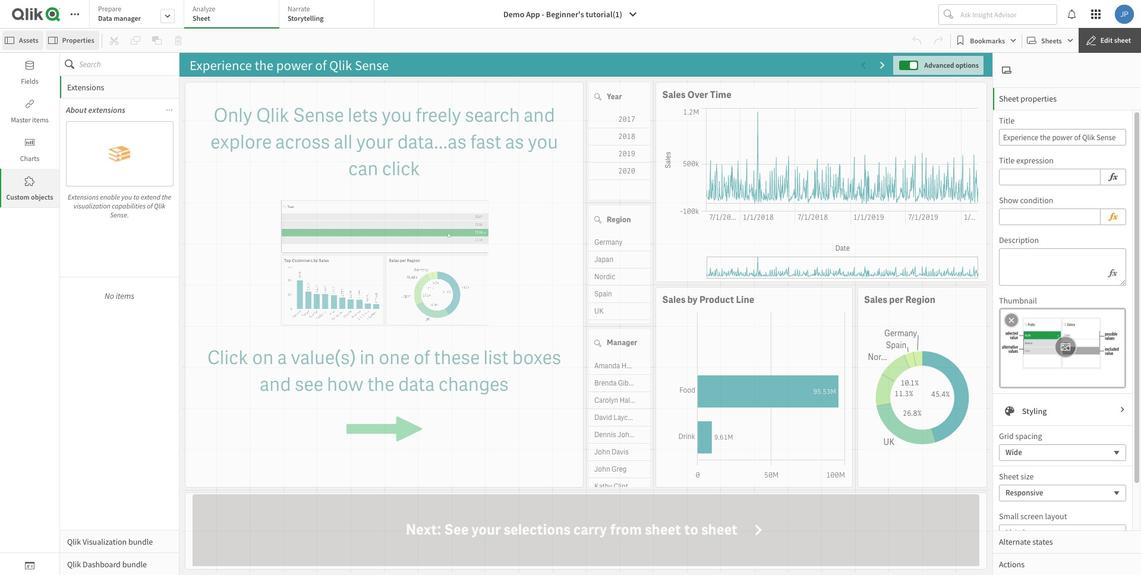 Task type: vqa. For each thing, say whether or not it's contained in the screenshot.
Spain Optional. 4 Of 7 row
yes



Task type: describe. For each thing, give the bounding box(es) containing it.
database image
[[25, 61, 34, 70]]

john greg optional. 7 of 19 row
[[589, 461, 650, 478]]

amanda honda optional. 1 of 19 row
[[589, 358, 650, 375]]

variables image
[[25, 561, 34, 571]]

time
[[710, 89, 732, 101]]

dennis
[[595, 430, 616, 440]]

open expression editor image for title expression
[[1108, 170, 1119, 184]]

master items button
[[0, 92, 59, 130]]

nordic optional. 3 of 7 row
[[589, 269, 650, 286]]

2018 optional. 2 of 5 row
[[589, 128, 650, 146]]

extend
[[141, 193, 160, 202]]

expression
[[1017, 155, 1054, 166]]

advanced options
[[925, 60, 979, 69]]

germany optional. 1 of 7 row
[[589, 234, 650, 252]]

qlik inside only qlik sense lets you freely search and explore across all your data...as fast as you can click
[[256, 103, 290, 128]]

open expression editor image for show condition
[[1108, 210, 1119, 224]]

david
[[595, 413, 612, 422]]

lets
[[348, 103, 378, 128]]

properties button
[[46, 31, 99, 50]]

reset thumbnail image
[[1007, 315, 1017, 326]]

manager
[[114, 14, 141, 23]]

no items
[[105, 291, 134, 301]]

explore
[[210, 129, 272, 154]]

boxes
[[512, 346, 561, 371]]

james peterson image
[[1115, 5, 1134, 24]]

brenda gibson optional. 2 of 19 row
[[589, 375, 650, 392]]

sales for sales per region
[[864, 294, 888, 306]]

see
[[295, 372, 323, 397]]

fields
[[21, 77, 39, 86]]

puzzle image
[[25, 177, 34, 186]]

bundle for qlik dashboard bundle
[[122, 559, 147, 570]]

clinton
[[614, 482, 636, 491]]

bookmarks
[[970, 36, 1005, 45]]

objects
[[31, 193, 53, 202]]

size
[[1021, 471, 1034, 482]]

can
[[348, 156, 378, 181]]

about
[[66, 105, 87, 115]]

john for john davis
[[595, 447, 610, 457]]

line
[[736, 294, 755, 306]]

year
[[607, 91, 622, 101]]

advanced
[[925, 60, 955, 69]]

2017
[[618, 115, 636, 124]]

sheet size
[[999, 471, 1034, 482]]

0 horizontal spatial region
[[607, 215, 631, 225]]

qlik visualization bundle
[[67, 537, 153, 547]]

gibson
[[618, 378, 640, 388]]

only
[[214, 103, 252, 128]]

john davis
[[595, 447, 629, 457]]

edit
[[1101, 36, 1113, 45]]

assets button
[[2, 31, 43, 50]]

spacing
[[1016, 431, 1043, 442]]

only qlik sense lets you freely search and explore across all your data...as fast as you can click
[[210, 103, 558, 181]]

master items
[[11, 115, 49, 124]]

one
[[379, 346, 410, 371]]

spain
[[595, 290, 612, 299]]

david laychak
[[595, 413, 639, 422]]

items for no items
[[116, 291, 134, 301]]

alternate states
[[999, 537, 1053, 548]]

analyze
[[193, 4, 216, 13]]

title for title expression
[[999, 155, 1015, 166]]

sheets button
[[1025, 31, 1077, 50]]

properties
[[62, 36, 94, 45]]

next sheet: product details image
[[878, 60, 888, 70]]

sheet properties tab
[[994, 87, 1142, 110]]

click on a value(s) in one of these list boxes and see how the data changes
[[207, 346, 561, 397]]

alternate
[[999, 537, 1031, 548]]

change thumbnail image
[[1061, 340, 1071, 354]]

-
[[542, 9, 545, 20]]

next: see your selections carry from sheet to sheet application
[[185, 493, 988, 570]]

brenda
[[595, 378, 617, 388]]

sales per region
[[864, 294, 936, 306]]

custom objects
[[6, 193, 53, 202]]

kathy
[[595, 482, 612, 491]]

next: see your selections carry from sheet to sheet
[[406, 521, 738, 540]]

grid spacing
[[999, 431, 1043, 442]]

david laychak optional. 4 of 19 row
[[589, 409, 650, 427]]

usa image
[[589, 321, 636, 337]]

qlik dashboard bundle
[[67, 559, 147, 570]]

selections
[[504, 521, 571, 540]]

bundle for qlik visualization bundle
[[128, 537, 153, 547]]

japan
[[595, 255, 614, 265]]

and inside 'click on a value(s) in one of these list boxes and see how the data changes'
[[260, 372, 291, 397]]

sheet for sheet size
[[999, 471, 1019, 482]]

palette image
[[1005, 407, 1015, 416]]

tab list containing prepare
[[89, 0, 379, 30]]

greg
[[612, 465, 627, 474]]

sales for sales over time
[[662, 89, 686, 101]]

all
[[334, 129, 353, 154]]

condition
[[1021, 195, 1054, 206]]

visualization
[[83, 537, 127, 547]]

2018
[[618, 132, 636, 142]]

tab list containing extensions
[[60, 76, 179, 576]]

object image
[[25, 138, 34, 147]]

amanda
[[595, 361, 620, 371]]

show condition
[[999, 195, 1054, 206]]

prepare data manager
[[98, 4, 141, 23]]

edit sheet button
[[1079, 28, 1142, 53]]

japan optional. 2 of 7 row
[[589, 252, 650, 269]]

styling
[[1023, 406, 1047, 417]]

freely
[[416, 103, 461, 128]]

2019 optional. 3 of 5 row
[[589, 146, 650, 163]]

next: see your selections carry from sheet to sheet button
[[193, 495, 980, 567]]

sense.
[[110, 210, 129, 219]]

extensions tab
[[60, 76, 179, 98]]

custom
[[6, 193, 30, 202]]

brenda gibson
[[595, 378, 640, 388]]

enable
[[100, 193, 120, 202]]

germany
[[595, 238, 623, 247]]

laychak
[[614, 413, 639, 422]]



Task type: locate. For each thing, give the bounding box(es) containing it.
see
[[444, 521, 469, 540]]

next:
[[406, 521, 442, 540]]

john left greg
[[595, 465, 610, 474]]

your inside only qlik sense lets you freely search and explore across all your data...as fast as you can click
[[356, 129, 394, 154]]

across
[[275, 129, 330, 154]]

how
[[327, 372, 364, 397]]

2019
[[618, 149, 636, 159]]

qlik inside extensions enable you to extend the visualization capabilities of qlik sense.
[[154, 202, 165, 210]]

bundle right dashboard
[[122, 559, 147, 570]]

2 horizontal spatial sheet
[[1115, 36, 1131, 45]]

manager
[[607, 338, 638, 348]]

options
[[956, 60, 979, 69]]

1 horizontal spatial you
[[382, 103, 412, 128]]

nordic
[[595, 272, 616, 282]]

charts
[[20, 154, 39, 163]]

sheet inside analyze sheet
[[193, 14, 210, 23]]

1 horizontal spatial your
[[472, 521, 501, 540]]

screen
[[1021, 511, 1044, 522]]

to inside button
[[684, 521, 699, 540]]

your inside button
[[472, 521, 501, 540]]

0 vertical spatial title
[[999, 115, 1015, 126]]

1 vertical spatial tab list
[[60, 76, 179, 576]]

2017 optional. 1 of 5 row
[[589, 111, 650, 128]]

your up can
[[356, 129, 394, 154]]

region right per
[[906, 294, 936, 306]]

and down a
[[260, 372, 291, 397]]

0 vertical spatial to
[[133, 193, 139, 202]]

bookmarks button
[[954, 31, 1020, 50]]

show
[[999, 195, 1019, 206]]

1 vertical spatial open expression editor image
[[1108, 210, 1119, 224]]

fields button
[[0, 53, 59, 92]]

region
[[607, 215, 631, 225], [906, 294, 936, 306]]

per
[[890, 294, 904, 306]]

john greg
[[595, 465, 627, 474]]

description
[[999, 235, 1039, 246]]

2 vertical spatial you
[[121, 193, 132, 202]]

alternate states tab
[[994, 531, 1142, 554]]

sheet left size
[[999, 471, 1019, 482]]

sales left over
[[662, 89, 686, 101]]

a
[[278, 346, 287, 371]]

narrate
[[288, 4, 310, 13]]

kathy clinton optional. 8 of 19 row
[[589, 478, 650, 496]]

app
[[526, 9, 540, 20]]

3 open expression editor image from the top
[[1108, 266, 1118, 281]]

sheet down sheet "icon"
[[999, 93, 1019, 104]]

0 horizontal spatial the
[[162, 193, 171, 202]]

of right capabilities
[[147, 202, 153, 210]]

1 vertical spatial you
[[528, 129, 558, 154]]

halmon
[[620, 396, 644, 405]]

of inside 'click on a value(s) in one of these list boxes and see how the data changes'
[[414, 346, 430, 371]]

1 horizontal spatial region
[[906, 294, 936, 306]]

these
[[434, 346, 480, 371]]

1 vertical spatial title
[[999, 155, 1015, 166]]

sales over time
[[662, 89, 732, 101]]

qlik left dashboard
[[67, 559, 81, 570]]

click
[[207, 346, 248, 371]]

sheet for sheet properties
[[999, 93, 1019, 104]]

dashboard
[[83, 559, 121, 570]]

the inside extensions enable you to extend the visualization capabilities of qlik sense.
[[162, 193, 171, 202]]

1 horizontal spatial to
[[684, 521, 699, 540]]

extensions up the about
[[67, 82, 104, 92]]

1 vertical spatial john
[[595, 465, 610, 474]]

actions
[[999, 559, 1025, 570]]

0 vertical spatial region
[[607, 215, 631, 225]]

arrow right image
[[752, 523, 766, 538]]

0 vertical spatial you
[[382, 103, 412, 128]]

sheet properties
[[999, 93, 1057, 104]]

1 vertical spatial extensions
[[68, 193, 99, 202]]

uk optional. 5 of 7 row
[[589, 303, 650, 321]]

1 title from the top
[[999, 115, 1015, 126]]

sheet down the analyze on the left of page
[[193, 14, 210, 23]]

visualization
[[74, 202, 111, 210]]

qlik right only
[[256, 103, 290, 128]]

extensions for extensions
[[67, 82, 104, 92]]

1 vertical spatial sheet
[[999, 93, 1019, 104]]

you inside extensions enable you to extend the visualization capabilities of qlik sense.
[[121, 193, 132, 202]]

the right extend
[[162, 193, 171, 202]]

sales by product line
[[662, 294, 755, 306]]

0 horizontal spatial of
[[147, 202, 153, 210]]

1 horizontal spatial sheet
[[702, 521, 738, 540]]

None text field
[[999, 129, 1127, 146], [999, 169, 1101, 186], [999, 209, 1101, 225], [999, 129, 1127, 146], [999, 169, 1101, 186], [999, 209, 1101, 225]]

to
[[133, 193, 139, 202], [684, 521, 699, 540]]

the inside 'click on a value(s) in one of these list boxes and see how the data changes'
[[367, 372, 395, 397]]

0 vertical spatial sheet
[[193, 14, 210, 23]]

more information image
[[166, 99, 173, 121]]

2020
[[618, 166, 636, 176]]

honda
[[622, 361, 643, 371]]

dennis johnson
[[595, 430, 645, 440]]

sales over time application
[[656, 82, 988, 283]]

carry
[[574, 521, 607, 540]]

to inside extensions enable you to extend the visualization capabilities of qlik sense.
[[133, 193, 139, 202]]

0 vertical spatial and
[[524, 103, 555, 128]]

sheet inside edit sheet button
[[1115, 36, 1131, 45]]

actions tab
[[994, 554, 1142, 576]]

items right no at the bottom left
[[116, 291, 134, 301]]

storytelling
[[288, 14, 324, 23]]

link image
[[25, 99, 34, 109]]

you right the as
[[528, 129, 558, 154]]

extensions
[[67, 82, 104, 92], [68, 193, 99, 202]]

data
[[398, 372, 435, 397]]

0 horizontal spatial your
[[356, 129, 394, 154]]

and inside only qlik sense lets you freely search and explore across all your data...as fast as you can click
[[524, 103, 555, 128]]

prepare
[[98, 4, 121, 13]]

small screen layout
[[999, 511, 1068, 522]]

sheet right the from
[[645, 521, 682, 540]]

0 vertical spatial of
[[147, 202, 153, 210]]

sales by product line application
[[656, 287, 853, 488]]

2 title from the top
[[999, 155, 1015, 166]]

0 vertical spatial john
[[595, 447, 610, 457]]

and up the as
[[524, 103, 555, 128]]

extensions inside extensions enable you to extend the visualization capabilities of qlik sense.
[[68, 193, 99, 202]]

john for john greg
[[595, 465, 610, 474]]

2 john from the top
[[595, 465, 610, 474]]

1 vertical spatial region
[[906, 294, 936, 306]]

Search text field
[[79, 53, 179, 76]]

0 vertical spatial your
[[356, 129, 394, 154]]

title down "sheet properties" on the top of the page
[[999, 115, 1015, 126]]

extensions left enable at the top
[[68, 193, 99, 202]]

amanda honda
[[595, 361, 643, 371]]

open expression editor image
[[1108, 170, 1119, 184], [1108, 210, 1119, 224], [1108, 266, 1118, 281]]

region up germany optional. 1 of 7 row
[[607, 215, 631, 225]]

value(s)
[[291, 346, 356, 371]]

Ask Insight Advisor text field
[[958, 5, 1057, 24]]

sales for sales by product line
[[662, 294, 686, 306]]

1 extensions from the top
[[67, 82, 104, 92]]

0 vertical spatial bundle
[[128, 537, 153, 547]]

no
[[105, 291, 114, 301]]

sales left by
[[662, 294, 686, 306]]

demo app - beginner's tutorial(1)
[[504, 9, 623, 20]]

2 vertical spatial open expression editor image
[[1108, 266, 1118, 281]]

sheets
[[1042, 36, 1062, 45]]

by
[[688, 294, 698, 306]]

extensions inside tab
[[67, 82, 104, 92]]

1 vertical spatial of
[[414, 346, 430, 371]]

1 horizontal spatial the
[[367, 372, 395, 397]]

qlik
[[256, 103, 290, 128], [154, 202, 165, 210], [67, 537, 81, 547], [67, 559, 81, 570]]

layout
[[1045, 511, 1068, 522]]

1 horizontal spatial and
[[524, 103, 555, 128]]

0 vertical spatial items
[[32, 115, 49, 124]]

1 open expression editor image from the top
[[1108, 170, 1119, 184]]

john down dennis
[[595, 447, 610, 457]]

sheet left arrow right 'image' at right
[[702, 521, 738, 540]]

click
[[382, 156, 420, 181]]

next image
[[1120, 406, 1127, 417]]

list
[[484, 346, 509, 371]]

extensions enable you to extend the visualization capabilities of qlik sense.
[[68, 193, 171, 219]]

john
[[595, 447, 610, 457], [595, 465, 610, 474]]

beginner's
[[546, 9, 584, 20]]

tutorial(1)
[[586, 9, 623, 20]]

changes
[[439, 372, 509, 397]]

bundle right visualization
[[128, 537, 153, 547]]

charts button
[[0, 130, 59, 169]]

sheet image
[[1002, 65, 1012, 75]]

items for master items
[[32, 115, 49, 124]]

sales per region application
[[858, 287, 988, 488]]

2 horizontal spatial you
[[528, 129, 558, 154]]

on
[[252, 346, 274, 371]]

application
[[0, 0, 1142, 576], [185, 82, 584, 488]]

qlik left visualization
[[67, 537, 81, 547]]

1 vertical spatial items
[[116, 291, 134, 301]]

sheet
[[193, 14, 210, 23], [999, 93, 1019, 104], [999, 471, 1019, 482]]

dennis johnson optional. 5 of 19 row
[[589, 427, 650, 444]]

0 vertical spatial tab list
[[89, 0, 379, 30]]

title for title
[[999, 115, 1015, 126]]

you
[[382, 103, 412, 128], [528, 129, 558, 154], [121, 193, 132, 202]]

2 vertical spatial sheet
[[999, 471, 1019, 482]]

sales left per
[[864, 294, 888, 306]]

small
[[999, 511, 1019, 522]]

john davis optional. 6 of 19 row
[[589, 444, 650, 461]]

0 vertical spatial extensions
[[67, 82, 104, 92]]

1 john from the top
[[595, 447, 610, 457]]

title expression
[[999, 155, 1054, 166]]

title
[[999, 115, 1015, 126], [999, 155, 1015, 166]]

in
[[360, 346, 375, 371]]

extensions for extensions enable you to extend the visualization capabilities of qlik sense.
[[68, 193, 99, 202]]

2 extensions from the top
[[68, 193, 99, 202]]

over
[[688, 89, 709, 101]]

davis
[[612, 447, 629, 457]]

extensions
[[88, 105, 125, 115]]

of up data
[[414, 346, 430, 371]]

carolyn halmon optional. 3 of 19 row
[[589, 392, 650, 409]]

tab list
[[89, 0, 379, 30], [60, 76, 179, 576]]

custom objects button
[[0, 169, 59, 208]]

1 vertical spatial your
[[472, 521, 501, 540]]

title left expression
[[999, 155, 1015, 166]]

qlik right capabilities
[[154, 202, 165, 210]]

analyze sheet
[[193, 4, 216, 23]]

your right 'see'
[[472, 521, 501, 540]]

spain optional. 4 of 7 row
[[589, 286, 650, 303]]

usa optional. 6 of 7 row
[[589, 321, 650, 338]]

0 horizontal spatial items
[[32, 115, 49, 124]]

data...as
[[397, 129, 467, 154]]

sheet right "edit" in the right of the page
[[1115, 36, 1131, 45]]

master
[[11, 115, 31, 124]]

of inside extensions enable you to extend the visualization capabilities of qlik sense.
[[147, 202, 153, 210]]

2020 optional. 4 of 5 row
[[589, 163, 650, 180]]

0 horizontal spatial and
[[260, 372, 291, 397]]

the down one at the bottom left of the page
[[367, 372, 395, 397]]

0 horizontal spatial sheet
[[645, 521, 682, 540]]

region inside application
[[906, 294, 936, 306]]

items inside button
[[32, 115, 49, 124]]

johnson
[[618, 430, 645, 440]]

the
[[162, 193, 171, 202], [367, 372, 395, 397]]

grid
[[999, 431, 1014, 442]]

items down link icon
[[32, 115, 49, 124]]

0 vertical spatial the
[[162, 193, 171, 202]]

you right lets
[[382, 103, 412, 128]]

1 vertical spatial the
[[367, 372, 395, 397]]

0 horizontal spatial you
[[121, 193, 132, 202]]

1 horizontal spatial of
[[414, 346, 430, 371]]

1 vertical spatial bundle
[[122, 559, 147, 570]]

product
[[700, 294, 734, 306]]

you right enable at the top
[[121, 193, 132, 202]]

1 horizontal spatial items
[[116, 291, 134, 301]]

sheet inside sheet properties tab
[[999, 93, 1019, 104]]

2 open expression editor image from the top
[[1108, 210, 1119, 224]]

0 vertical spatial open expression editor image
[[1108, 170, 1119, 184]]

1 vertical spatial to
[[684, 521, 699, 540]]

0 horizontal spatial to
[[133, 193, 139, 202]]

1 vertical spatial and
[[260, 372, 291, 397]]



